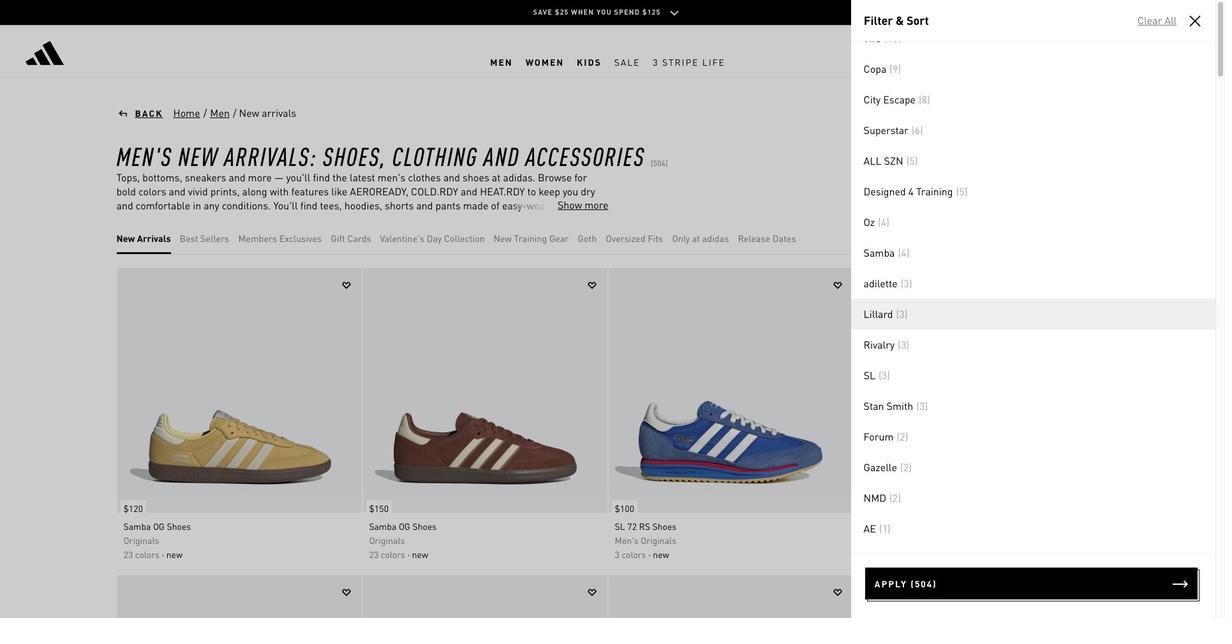 Task type: locate. For each thing, give the bounding box(es) containing it.
(1) for alphaboost (1)
[[918, 552, 930, 566]]

1 horizontal spatial (5)
[[957, 185, 968, 198]]

prints, up any
[[211, 185, 240, 198]]

4 new from the left
[[861, 548, 877, 560]]

1 vertical spatial to
[[445, 227, 454, 240]]

and up heat.rdy
[[484, 139, 520, 172]]

men's down 72
[[615, 534, 639, 546]]

colors
[[139, 185, 166, 198], [117, 227, 144, 240], [135, 548, 160, 560], [381, 548, 405, 560], [622, 548, 647, 560]]

samba for $120
[[124, 520, 151, 532]]

3 · from the left
[[649, 548, 651, 560]]

0 vertical spatial your
[[409, 213, 429, 226]]

1 horizontal spatial bold
[[166, 227, 186, 240]]

conditions.
[[222, 199, 271, 212]]

$180 link
[[855, 494, 884, 516]]

men's
[[378, 170, 406, 184]]

0 horizontal spatial samba
[[124, 520, 151, 532]]

3 new from the left
[[653, 548, 670, 560]]

find down features
[[301, 199, 318, 212]]

more left the —
[[248, 170, 272, 184]]

gift cards
[[331, 232, 371, 244]]

0 horizontal spatial like
[[117, 213, 133, 226]]

0 horizontal spatial og
[[153, 520, 165, 532]]

2 og from the left
[[399, 520, 411, 532]]

1 · from the left
[[162, 548, 164, 560]]

0 vertical spatial (4)
[[879, 215, 890, 229]]

2 23 from the left
[[369, 548, 379, 560]]

samba for $150
[[369, 520, 397, 532]]

any
[[204, 199, 219, 212]]

list
[[117, 222, 805, 254]]

(3) right rivalry at the right bottom
[[898, 338, 910, 351]]

0 vertical spatial shoes
[[463, 170, 490, 184]]

sl up stan
[[864, 368, 876, 382]]

1 horizontal spatial samba og shoes originals 23 colors · new
[[369, 520, 437, 560]]

1 horizontal spatial training
[[917, 185, 954, 198]]

0 horizontal spatial to
[[445, 227, 454, 240]]

1 vertical spatial training
[[514, 232, 547, 244]]

men's inside inter miami cf 23/24 messi away authentic jersey men's soccer new
[[861, 534, 885, 546]]

sl
[[864, 368, 876, 382], [615, 520, 626, 532]]

1 samba og shoes originals 23 colors · new from the left
[[124, 520, 191, 560]]

2 shoes from the left
[[413, 520, 437, 532]]

breathable
[[269, 227, 318, 240]]

at inside the tops, bottoms, sneakers and more — you'll find the latest men's clothes and shoes at adidas. browse for bold colors and vivid prints, along with features like aeroready, cold.rdy and heat.rdy to keep you dry and comfortable in any conditions. you'll find tees, hoodies, shorts and pants made of easy-wearing fabrics like jersey, french terry and fleece. then add shoes designed for your favorite activity. look for brilliant colors and bold prints, along with breathable uppers and soft cushioning to bring out your best.
[[492, 170, 501, 184]]

samba up adilette on the right top
[[864, 246, 896, 259]]

to down "favorite"
[[445, 227, 454, 240]]

$180
[[861, 502, 881, 514]]

samba (4)
[[864, 246, 910, 259]]

(3) for adilette (3)
[[901, 276, 913, 290]]

best sellers
[[180, 232, 229, 244]]

along down terry
[[220, 227, 245, 240]]

lillard
[[864, 307, 894, 321]]

0 horizontal spatial ·
[[162, 548, 164, 560]]

goth
[[578, 232, 597, 244]]

tops,
[[117, 170, 140, 184]]

0 vertical spatial (2)
[[897, 430, 909, 443]]

1 vertical spatial with
[[247, 227, 267, 240]]

soccer black predator 24 league low freestyle shoes image
[[117, 575, 362, 618]]

(4) right oz
[[879, 215, 890, 229]]

(5)
[[907, 154, 919, 167], [957, 185, 968, 198]]

training
[[917, 185, 954, 198], [514, 232, 547, 244]]

to left keep
[[528, 185, 537, 198]]

0 horizontal spatial shoes
[[321, 213, 348, 226]]

smith
[[887, 399, 914, 412]]

0 vertical spatial at
[[492, 170, 501, 184]]

(3) down 'rivalry (3)'
[[879, 368, 891, 382]]

23
[[124, 548, 133, 560], [369, 548, 379, 560]]

shoes up uppers on the top left of page
[[321, 213, 348, 226]]

and up made
[[461, 185, 478, 198]]

sl for sl (3)
[[864, 368, 876, 382]]

prints,
[[211, 185, 240, 198], [188, 227, 217, 240]]

prints, down terry
[[188, 227, 217, 240]]

2 horizontal spatial for
[[575, 170, 588, 184]]

members exclusives link
[[238, 231, 322, 245]]

men's down inter
[[861, 534, 885, 546]]

(2) right nmd
[[890, 491, 902, 504]]

clothing
[[393, 139, 478, 172]]

2 originals from the left
[[369, 534, 405, 546]]

men link
[[210, 105, 230, 121]]

sl inside sl 72 rs shoes men's originals 3 colors · new
[[615, 520, 626, 532]]

0 vertical spatial (5)
[[907, 154, 919, 167]]

og for $120
[[153, 520, 165, 532]]

0 vertical spatial sl
[[864, 368, 876, 382]]

1 vertical spatial sl
[[615, 520, 626, 532]]

for down shorts
[[394, 213, 407, 226]]

1 og from the left
[[153, 520, 165, 532]]

0 horizontal spatial for
[[394, 213, 407, 226]]

1 horizontal spatial (1)
[[918, 552, 930, 566]]

collection
[[444, 232, 485, 244]]

shoes inside sl 72 rs shoes men's originals 3 colors · new
[[653, 520, 677, 532]]

members
[[238, 232, 277, 244]]

along
[[242, 185, 267, 198], [220, 227, 245, 240]]

alphaboost (1)
[[864, 552, 930, 566]]

1 vertical spatial along
[[220, 227, 245, 240]]

of
[[491, 199, 500, 212]]

0 horizontal spatial bold
[[117, 185, 136, 198]]

1 23 from the left
[[124, 548, 133, 560]]

new left arrivals
[[117, 232, 135, 244]]

originals brown samba og shoes image
[[363, 268, 608, 513]]

gazelle (2)
[[864, 460, 912, 474]]

0 horizontal spatial at
[[492, 170, 501, 184]]

$150 link
[[363, 494, 392, 516]]

members exclusives
[[238, 232, 322, 244]]

find up features
[[313, 170, 330, 184]]

sl 72 rs shoes men's originals 3 colors · new
[[615, 520, 677, 560]]

more right show
[[585, 198, 609, 211]]

browse
[[538, 170, 572, 184]]

1 new from the left
[[166, 548, 183, 560]]

men
[[210, 106, 230, 119]]

colors right 3
[[622, 548, 647, 560]]

bold
[[117, 185, 136, 198], [166, 227, 186, 240]]

2 horizontal spatial originals
[[641, 534, 677, 546]]

1 horizontal spatial at
[[693, 232, 701, 244]]

1 originals from the left
[[124, 534, 159, 546]]

superstar
[[864, 123, 909, 137]]

3 originals from the left
[[641, 534, 677, 546]]

1 shoes from the left
[[167, 520, 191, 532]]

at right only
[[693, 232, 701, 244]]

0 horizontal spatial shoes
[[167, 520, 191, 532]]

0 horizontal spatial originals
[[124, 534, 159, 546]]

2 · from the left
[[408, 548, 410, 560]]

pants
[[436, 199, 461, 212]]

colors down bottoms,
[[139, 185, 166, 198]]

and
[[484, 139, 520, 172], [229, 170, 246, 184], [444, 170, 460, 184], [169, 185, 186, 198], [461, 185, 478, 198], [117, 199, 133, 212], [417, 199, 433, 212], [225, 213, 242, 226], [147, 227, 164, 240], [355, 227, 371, 240]]

$120 link
[[117, 494, 146, 516]]

like left jersey,
[[117, 213, 133, 226]]

1 horizontal spatial with
[[270, 185, 289, 198]]

designed
[[864, 185, 906, 198]]

1 vertical spatial (2)
[[901, 460, 912, 474]]

men's sportswear green tiro cargo pants image
[[855, 575, 1099, 618]]

and down 'conditions.'
[[225, 213, 242, 226]]

0 vertical spatial training
[[917, 185, 954, 198]]

(4)
[[879, 215, 890, 229], [899, 246, 910, 259]]

1 vertical spatial find
[[301, 199, 318, 212]]

—
[[274, 170, 284, 184]]

dry
[[581, 185, 596, 198]]

french
[[167, 213, 198, 226]]

0 vertical spatial find
[[313, 170, 330, 184]]

0 horizontal spatial sl
[[615, 520, 626, 532]]

(2) for gazelle (2)
[[901, 460, 912, 474]]

23 for $150
[[369, 548, 379, 560]]

training right 4
[[917, 185, 954, 198]]

(3) right the lillard in the right of the page
[[897, 307, 908, 321]]

1 horizontal spatial og
[[399, 520, 411, 532]]

new for new arrivals
[[117, 232, 135, 244]]

shoes for $150
[[413, 520, 437, 532]]

save
[[534, 8, 553, 17]]

(4) up adilette (3)
[[899, 246, 910, 259]]

1 vertical spatial (1)
[[918, 552, 930, 566]]

shoes for $120
[[167, 520, 191, 532]]

new down look
[[494, 232, 512, 244]]

1 horizontal spatial men's
[[615, 534, 639, 546]]

1 horizontal spatial your
[[500, 227, 520, 240]]

(3) for sl (3)
[[879, 368, 891, 382]]

2 horizontal spatial ·
[[649, 548, 651, 560]]

1 horizontal spatial like
[[332, 185, 348, 198]]

(2) right "gazelle"
[[901, 460, 912, 474]]

latest
[[350, 170, 375, 184]]

samba down $150
[[369, 520, 397, 532]]

your up cushioning
[[409, 213, 429, 226]]

23 down $120
[[124, 548, 133, 560]]

2 samba og shoes originals 23 colors · new from the left
[[369, 520, 437, 560]]

your down look
[[500, 227, 520, 240]]

(2) right forum
[[897, 430, 909, 443]]

samba down $120
[[124, 520, 151, 532]]

samba og shoes originals 23 colors · new down $120
[[124, 520, 191, 560]]

·
[[162, 548, 164, 560], [408, 548, 410, 560], [649, 548, 651, 560]]

2 vertical spatial (2)
[[890, 491, 902, 504]]

lillard (3)
[[864, 307, 908, 321]]

originals down the rs
[[641, 534, 677, 546]]

exclusives
[[279, 232, 322, 244]]

1 vertical spatial at
[[693, 232, 701, 244]]

show more button
[[548, 198, 609, 212]]

to
[[528, 185, 537, 198], [445, 227, 454, 240]]

0 vertical spatial to
[[528, 185, 537, 198]]

1 vertical spatial (5)
[[957, 185, 968, 198]]

&
[[896, 13, 904, 27]]

filter & sort
[[864, 13, 929, 27]]

valentine's day collection link
[[380, 231, 485, 245]]

(3) right adilette on the right top
[[901, 276, 913, 290]]

for
[[575, 170, 588, 184], [394, 213, 407, 226], [529, 213, 542, 226]]

training down look
[[514, 232, 547, 244]]

1 horizontal spatial sl
[[864, 368, 876, 382]]

$125
[[643, 8, 661, 17]]

new training gear link
[[494, 231, 569, 245]]

1 horizontal spatial (4)
[[899, 246, 910, 259]]

0 horizontal spatial more
[[248, 170, 272, 184]]

day
[[427, 232, 442, 244]]

0 horizontal spatial (4)
[[879, 215, 890, 229]]

1 vertical spatial (4)
[[899, 246, 910, 259]]

bold down tops,
[[117, 185, 136, 198]]

best
[[180, 232, 198, 244]]

2 horizontal spatial shoes
[[653, 520, 677, 532]]

like down the
[[332, 185, 348, 198]]

0 horizontal spatial training
[[514, 232, 547, 244]]

0 vertical spatial along
[[242, 185, 267, 198]]

sl for sl 72 rs shoes men's originals 3 colors · new
[[615, 520, 626, 532]]

more inside button
[[585, 198, 609, 211]]

0 vertical spatial bold
[[117, 185, 136, 198]]

release dates
[[738, 232, 797, 244]]

like
[[332, 185, 348, 198], [117, 213, 133, 226]]

made
[[463, 199, 489, 212]]

soccer black predator 24 elite turf cleats image
[[363, 575, 608, 618]]

vivid
[[188, 185, 208, 198]]

(5) right szn
[[907, 154, 919, 167]]

bold down french in the left of the page
[[166, 227, 186, 240]]

0 horizontal spatial samba og shoes originals 23 colors · new
[[124, 520, 191, 560]]

(3) for rivalry (3)
[[898, 338, 910, 351]]

new
[[239, 106, 259, 119], [178, 139, 219, 172], [117, 232, 135, 244], [494, 232, 512, 244]]

for up the 'dry'
[[575, 170, 588, 184]]

0 horizontal spatial 23
[[124, 548, 133, 560]]

1 horizontal spatial shoes
[[413, 520, 437, 532]]

1 horizontal spatial samba
[[369, 520, 397, 532]]

fabrics
[[566, 199, 597, 212]]

(1) right ae
[[880, 522, 891, 535]]

training inside new training gear link
[[514, 232, 547, 244]]

0 horizontal spatial your
[[409, 213, 429, 226]]

1 horizontal spatial shoes
[[463, 170, 490, 184]]

best.
[[522, 227, 544, 240]]

0 horizontal spatial (1)
[[880, 522, 891, 535]]

· for $150
[[408, 548, 410, 560]]

for up best.
[[529, 213, 542, 226]]

(5) right 4
[[957, 185, 968, 198]]

$100
[[615, 502, 635, 514]]

new inside 'link'
[[117, 232, 135, 244]]

samba og shoes originals 23 colors · new down $150
[[369, 520, 437, 560]]

new
[[166, 548, 183, 560], [412, 548, 428, 560], [653, 548, 670, 560], [861, 548, 877, 560]]

along up 'conditions.'
[[242, 185, 267, 198]]

1 horizontal spatial more
[[585, 198, 609, 211]]

with down fleece.
[[247, 227, 267, 240]]

you
[[597, 8, 612, 17]]

0 vertical spatial with
[[270, 185, 289, 198]]

4
[[909, 185, 914, 198]]

2 horizontal spatial men's
[[861, 534, 885, 546]]

1 horizontal spatial originals
[[369, 534, 405, 546]]

(3) for lillard (3)
[[897, 307, 908, 321]]

23 down $150
[[369, 548, 379, 560]]

with down the —
[[270, 185, 289, 198]]

shoes up made
[[463, 170, 490, 184]]

apply (504) button
[[865, 568, 1198, 600]]

colors down $150
[[381, 548, 405, 560]]

shoes
[[167, 520, 191, 532], [413, 520, 437, 532], [653, 520, 677, 532]]

all szn (5)
[[864, 154, 919, 167]]

3 shoes from the left
[[653, 520, 677, 532]]

in
[[193, 199, 201, 212]]

samba
[[864, 246, 896, 259], [124, 520, 151, 532], [369, 520, 397, 532]]

sort
[[907, 13, 929, 27]]

(2)
[[897, 430, 909, 443], [901, 460, 912, 474], [890, 491, 902, 504]]

alphaboost
[[864, 552, 915, 566]]

arrivals
[[137, 232, 171, 244]]

(1) up apply (504)
[[918, 552, 930, 566]]

men's down back
[[117, 139, 172, 172]]

1 vertical spatial more
[[585, 198, 609, 211]]

more
[[248, 170, 272, 184], [585, 198, 609, 211]]

0 vertical spatial like
[[332, 185, 348, 198]]

1 vertical spatial like
[[117, 213, 133, 226]]

1 horizontal spatial ·
[[408, 548, 410, 560]]

1 horizontal spatial 23
[[369, 548, 379, 560]]

0 vertical spatial (1)
[[880, 522, 891, 535]]

originals down $120
[[124, 534, 159, 546]]

copa
[[864, 62, 887, 75]]

originals down $150
[[369, 534, 405, 546]]

new right men
[[239, 106, 259, 119]]

at up heat.rdy
[[492, 170, 501, 184]]

men's inside sl 72 rs shoes men's originals 3 colors · new
[[615, 534, 639, 546]]

and up comfortable on the top
[[169, 185, 186, 198]]

men's new arrivals: shoes, clothing and accessories [504]
[[117, 139, 668, 172]]

0 vertical spatial more
[[248, 170, 272, 184]]

bottoms,
[[143, 170, 182, 184]]

originals beige samba og shoes image
[[117, 268, 362, 513]]

(3)
[[901, 276, 913, 290], [897, 307, 908, 321], [898, 338, 910, 351], [879, 368, 891, 382], [917, 399, 929, 412]]

heat.rdy
[[480, 185, 525, 198]]

sl left 72
[[615, 520, 626, 532]]

0 horizontal spatial (5)
[[907, 154, 919, 167]]



Task type: vqa. For each thing, say whether or not it's contained in the screenshot.


Task type: describe. For each thing, give the bounding box(es) containing it.
colors down $120
[[135, 548, 160, 560]]

0 horizontal spatial with
[[247, 227, 267, 240]]

1 horizontal spatial to
[[528, 185, 537, 198]]

the
[[333, 170, 347, 184]]

home
[[173, 106, 200, 119]]

and down designed
[[355, 227, 371, 240]]

clear all
[[1138, 13, 1177, 27]]

samba og shoes originals 23 colors · new for $120
[[124, 520, 191, 560]]

authentic
[[994, 520, 1032, 532]]

(4) for oz (4)
[[879, 215, 890, 229]]

2 new from the left
[[412, 548, 428, 560]]

0 vertical spatial prints,
[[211, 185, 240, 198]]

soft
[[374, 227, 391, 240]]

new training gear
[[494, 232, 569, 244]]

new inside sl 72 rs shoes men's originals 3 colors · new
[[653, 548, 670, 560]]

basketball turquoise ae 1 basketball shoes image
[[609, 575, 853, 618]]

new inside inter miami cf 23/24 messi away authentic jersey men's soccer new
[[861, 548, 877, 560]]

more inside the tops, bottoms, sneakers and more — you'll find the latest men's clothes and shoes at adidas. browse for bold colors and vivid prints, along with features like aeroready, cold.rdy and heat.rdy to keep you dry and comfortable in any conditions. you'll find tees, hoodies, shorts and pants made of easy-wearing fabrics like jersey, french terry and fleece. then add shoes designed for your favorite activity. look for brilliant colors and bold prints, along with breathable uppers and soft cushioning to bring out your best.
[[248, 170, 272, 184]]

(6)
[[912, 123, 924, 137]]

main navigation element
[[291, 47, 925, 77]]

nmd
[[864, 491, 887, 504]]

originals for $120
[[124, 534, 159, 546]]

colors down jersey,
[[117, 227, 144, 240]]

· inside sl 72 rs shoes men's originals 3 colors · new
[[649, 548, 651, 560]]

nmd (2)
[[864, 491, 902, 504]]

colors inside sl 72 rs shoes men's originals 3 colors · new
[[622, 548, 647, 560]]

you
[[563, 185, 579, 198]]

$120
[[124, 502, 143, 514]]

1 vertical spatial shoes
[[321, 213, 348, 226]]

goth link
[[578, 231, 597, 245]]

oversized
[[606, 232, 646, 244]]

1 vertical spatial prints,
[[188, 227, 217, 240]]

$25
[[555, 8, 569, 17]]

then
[[277, 213, 300, 226]]

release
[[738, 232, 771, 244]]

cushioning
[[393, 227, 443, 240]]

tees,
[[320, 199, 342, 212]]

rivalry (3)
[[864, 338, 910, 351]]

23/24
[[922, 520, 944, 532]]

fits
[[648, 232, 663, 244]]

0 horizontal spatial men's
[[117, 139, 172, 172]]

new for new arrivals
[[239, 106, 259, 119]]

clear
[[1138, 13, 1163, 27]]

chapters link
[[851, 575, 1216, 605]]

spend
[[615, 8, 640, 17]]

back
[[135, 107, 163, 119]]

only at adidas link
[[673, 231, 729, 245]]

rs
[[639, 520, 651, 532]]

(1) for ae (1)
[[880, 522, 891, 535]]

aeroready,
[[350, 185, 409, 198]]

new for new training gear
[[494, 232, 512, 244]]

(2) for nmd (2)
[[890, 491, 902, 504]]

features
[[292, 185, 329, 198]]

jersey,
[[135, 213, 164, 226]]

filter
[[864, 13, 893, 27]]

comfortable
[[136, 199, 190, 212]]

tops, bottoms, sneakers and more — you'll find the latest men's clothes and shoes at adidas. browse for bold colors and vivid prints, along with features like aeroready, cold.rdy and heat.rdy to keep you dry and comfortable in any conditions. you'll find tees, hoodies, shorts and pants made of easy-wearing fabrics like jersey, french terry and fleece. then add shoes designed for your favorite activity. look for brilliant colors and bold prints, along with breathable uppers and soft cushioning to bring out your best.
[[117, 170, 597, 240]]

(8)
[[919, 93, 931, 106]]

rivalry
[[864, 338, 895, 351]]

men's originals blue sl 72 rs shoes image
[[609, 268, 853, 513]]

keep
[[539, 185, 561, 198]]

(3) right smith
[[917, 399, 929, 412]]

23 for $120
[[124, 548, 133, 560]]

new arrivals
[[117, 232, 171, 244]]

cards
[[348, 232, 371, 244]]

men's soccer black inter miami cf 23/24 messi away authentic jersey image
[[855, 268, 1099, 513]]

out
[[483, 227, 497, 240]]

samba og shoes originals 23 colors · new for $150
[[369, 520, 437, 560]]

accessories
[[526, 139, 646, 172]]

sellers
[[201, 232, 229, 244]]

brilliant
[[544, 213, 580, 226]]

and up cold.rdy
[[444, 170, 460, 184]]

og for $150
[[399, 520, 411, 532]]

originals for $150
[[369, 534, 405, 546]]

ae (1)
[[864, 522, 891, 535]]

2 horizontal spatial samba
[[864, 246, 896, 259]]

new up vivid
[[178, 139, 219, 172]]

(4) for samba (4)
[[899, 246, 910, 259]]

at inside only at adidas "link"
[[693, 232, 701, 244]]

add
[[302, 213, 319, 226]]

city escape (8)
[[864, 93, 931, 106]]

when
[[572, 8, 595, 17]]

cf
[[909, 520, 920, 532]]

tiro (10)
[[864, 31, 902, 45]]

you'll
[[274, 199, 298, 212]]

originals inside sl 72 rs shoes men's originals 3 colors · new
[[641, 534, 677, 546]]

and down jersey,
[[147, 227, 164, 240]]

sl (3)
[[864, 368, 891, 382]]

(2) for forum (2)
[[897, 430, 909, 443]]

hoodies,
[[345, 199, 383, 212]]

valentine's
[[380, 232, 425, 244]]

favorite
[[432, 213, 466, 226]]

bring
[[456, 227, 480, 240]]

best sellers link
[[180, 231, 229, 245]]

new arrivals
[[239, 106, 296, 119]]

shorts
[[385, 199, 414, 212]]

1 vertical spatial your
[[500, 227, 520, 240]]

forum (2)
[[864, 430, 909, 443]]

· for $120
[[162, 548, 164, 560]]

show more
[[558, 198, 609, 211]]

[504]
[[651, 158, 668, 168]]

list containing new arrivals
[[117, 222, 805, 254]]

szn
[[885, 154, 904, 167]]

1 horizontal spatial for
[[529, 213, 542, 226]]

72
[[628, 520, 637, 532]]

gift cards link
[[331, 231, 371, 245]]

chapters
[[864, 583, 905, 596]]

only at adidas
[[673, 232, 729, 244]]

cold.rdy
[[411, 185, 458, 198]]

and down cold.rdy
[[417, 199, 433, 212]]

messi
[[946, 520, 969, 532]]

1 vertical spatial bold
[[166, 227, 186, 240]]

designed
[[350, 213, 391, 226]]

designed 4 training (5)
[[864, 185, 968, 198]]

sneakers
[[185, 170, 226, 184]]

easy-
[[502, 199, 527, 212]]

gift
[[331, 232, 345, 244]]

terry
[[201, 213, 223, 226]]

save $25 when you spend $125
[[534, 8, 661, 17]]

and up 'conditions.'
[[229, 170, 246, 184]]

clear all link
[[1137, 13, 1178, 27]]

and down tops,
[[117, 199, 133, 212]]



